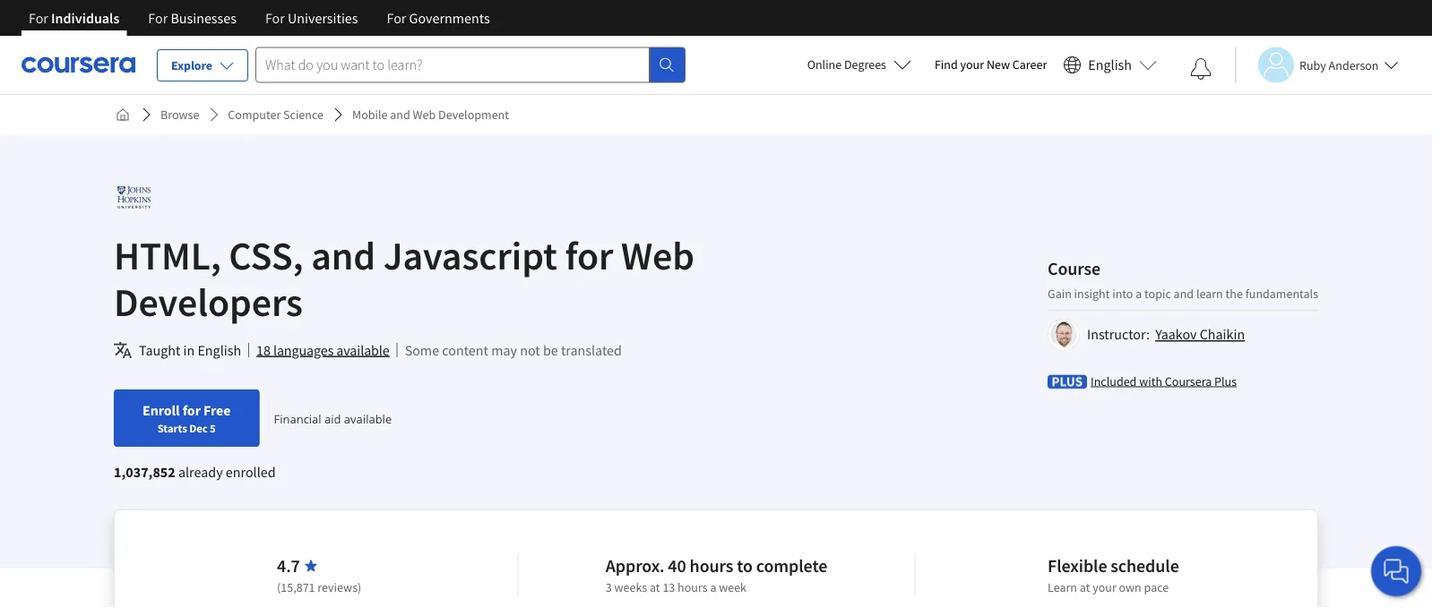 Task type: vqa. For each thing, say whether or not it's contained in the screenshot.
Web inside the HTML, CSS, and Javascript for Web Developers
yes



Task type: locate. For each thing, give the bounding box(es) containing it.
and inside mobile and web development link
[[390, 107, 410, 123]]

18 languages available
[[256, 342, 390, 359]]

topic
[[1145, 285, 1171, 302]]

english right in
[[198, 342, 241, 359]]

your left own at the bottom
[[1093, 580, 1117, 596]]

hours
[[690, 555, 733, 578], [678, 580, 708, 596]]

enroll for free starts dec 5
[[143, 402, 231, 436]]

your right "find" at the top right
[[960, 56, 984, 73]]

a left week
[[710, 580, 717, 596]]

0 horizontal spatial and
[[311, 230, 376, 280]]

3
[[606, 580, 612, 596]]

1 vertical spatial your
[[1093, 580, 1117, 596]]

0 horizontal spatial a
[[710, 580, 717, 596]]

web
[[413, 107, 436, 123], [621, 230, 695, 280]]

hours right 13
[[678, 580, 708, 596]]

(15,871 reviews)
[[277, 580, 361, 596]]

computer
[[228, 107, 281, 123]]

0 horizontal spatial at
[[650, 580, 660, 596]]

and inside html, css, and javascript for web developers
[[311, 230, 376, 280]]

4 for from the left
[[387, 9, 406, 27]]

at right learn
[[1080, 580, 1090, 596]]

for left governments
[[387, 9, 406, 27]]

5
[[210, 421, 216, 436]]

the
[[1226, 285, 1243, 302]]

1 horizontal spatial a
[[1136, 285, 1142, 302]]

html,
[[114, 230, 221, 280]]

and right mobile
[[390, 107, 410, 123]]

weeks
[[614, 580, 647, 596]]

for
[[565, 230, 613, 280], [183, 402, 201, 419]]

4.7
[[277, 555, 300, 578]]

instructor:
[[1087, 326, 1150, 344]]

anderson
[[1329, 57, 1379, 73]]

mobile and web development link
[[345, 99, 516, 131]]

computer science
[[228, 107, 324, 123]]

2 for from the left
[[148, 9, 168, 27]]

1 horizontal spatial at
[[1080, 580, 1090, 596]]

1 for from the left
[[29, 9, 48, 27]]

2 vertical spatial and
[[1174, 285, 1194, 302]]

fundamentals
[[1246, 285, 1319, 302]]

1 vertical spatial available
[[344, 411, 392, 427]]

dec
[[189, 421, 208, 436]]

pace
[[1144, 580, 1169, 596]]

enroll
[[143, 402, 180, 419]]

0 vertical spatial and
[[390, 107, 410, 123]]

home image
[[116, 108, 130, 122]]

1 horizontal spatial for
[[565, 230, 613, 280]]

None search field
[[255, 47, 686, 83]]

online
[[807, 56, 842, 73]]

0 vertical spatial available
[[336, 342, 390, 359]]

and right topic
[[1174, 285, 1194, 302]]

online degrees button
[[793, 45, 926, 84]]

financial aid available button
[[274, 411, 392, 427]]

available inside button
[[336, 342, 390, 359]]

show notifications image
[[1190, 58, 1212, 80]]

1 horizontal spatial and
[[390, 107, 410, 123]]

for governments
[[387, 9, 490, 27]]

0 vertical spatial your
[[960, 56, 984, 73]]

developers
[[114, 277, 303, 327]]

1 at from the left
[[650, 580, 660, 596]]

at left 13
[[650, 580, 660, 596]]

0 vertical spatial web
[[413, 107, 436, 123]]

financial aid available
[[274, 411, 392, 427]]

1 vertical spatial web
[[621, 230, 695, 280]]

for left businesses
[[148, 9, 168, 27]]

individuals
[[51, 9, 120, 27]]

1 vertical spatial english
[[198, 342, 241, 359]]

with
[[1139, 373, 1163, 389]]

for inside enroll for free starts dec 5
[[183, 402, 201, 419]]

0 horizontal spatial for
[[183, 402, 201, 419]]

some content may not be translated
[[405, 342, 622, 359]]

explore button
[[157, 49, 248, 82]]

complete
[[756, 555, 828, 578]]

universities
[[288, 9, 358, 27]]

18
[[256, 342, 271, 359]]

and
[[390, 107, 410, 123], [311, 230, 376, 280], [1174, 285, 1194, 302]]

science
[[283, 107, 324, 123]]

governments
[[409, 9, 490, 27]]

week
[[719, 580, 747, 596]]

yaakov chaikin link
[[1156, 326, 1245, 344]]

learn
[[1048, 580, 1077, 596]]

1 horizontal spatial your
[[1093, 580, 1117, 596]]

for left individuals
[[29, 9, 48, 27]]

0 vertical spatial for
[[565, 230, 613, 280]]

0 vertical spatial a
[[1136, 285, 1142, 302]]

3 for from the left
[[265, 9, 285, 27]]

1 horizontal spatial web
[[621, 230, 695, 280]]

schedule
[[1111, 555, 1179, 578]]

your
[[960, 56, 984, 73], [1093, 580, 1117, 596]]

may
[[491, 342, 517, 359]]

mobile and web development
[[352, 107, 509, 123]]

included with coursera plus
[[1091, 373, 1237, 389]]

johns hopkins university image
[[114, 177, 154, 218]]

at inside the flexible schedule learn at your own pace
[[1080, 580, 1090, 596]]

1 vertical spatial and
[[311, 230, 376, 280]]

and right css,
[[311, 230, 376, 280]]

english
[[1088, 56, 1132, 74], [198, 342, 241, 359]]

for left universities at the left
[[265, 9, 285, 27]]

1 vertical spatial for
[[183, 402, 201, 419]]

taught in english
[[139, 342, 241, 359]]

starts
[[157, 421, 187, 436]]

for for universities
[[265, 9, 285, 27]]

1 horizontal spatial english
[[1088, 56, 1132, 74]]

english inside button
[[1088, 56, 1132, 74]]

2 at from the left
[[1080, 580, 1090, 596]]

0 horizontal spatial your
[[960, 56, 984, 73]]

available left some
[[336, 342, 390, 359]]

2 horizontal spatial and
[[1174, 285, 1194, 302]]

at
[[650, 580, 660, 596], [1080, 580, 1090, 596]]

financial
[[274, 411, 321, 427]]

yaakov chaikin image
[[1051, 321, 1077, 348]]

hours up week
[[690, 555, 733, 578]]

browse link
[[153, 99, 206, 131]]

find
[[935, 56, 958, 73]]

find your new career
[[935, 56, 1047, 73]]

for
[[29, 9, 48, 27], [148, 9, 168, 27], [265, 9, 285, 27], [387, 9, 406, 27]]

javascript
[[383, 230, 557, 280]]

for for individuals
[[29, 9, 48, 27]]

ruby
[[1300, 57, 1326, 73]]

1,037,852
[[114, 463, 175, 481]]

english right career
[[1088, 56, 1132, 74]]

for businesses
[[148, 9, 237, 27]]

yaakov
[[1156, 326, 1197, 344]]

aid
[[324, 411, 341, 427]]

be
[[543, 342, 558, 359]]

0 horizontal spatial web
[[413, 107, 436, 123]]

instructor: yaakov chaikin
[[1087, 326, 1245, 344]]

free
[[203, 402, 231, 419]]

a inside course gain insight into a topic and learn the fundamentals
[[1136, 285, 1142, 302]]

a right into
[[1136, 285, 1142, 302]]

chaikin
[[1200, 326, 1245, 344]]

0 vertical spatial english
[[1088, 56, 1132, 74]]

1 vertical spatial a
[[710, 580, 717, 596]]

chat with us image
[[1382, 558, 1411, 586]]

0 horizontal spatial english
[[198, 342, 241, 359]]

new
[[987, 56, 1010, 73]]

available right aid
[[344, 411, 392, 427]]

css,
[[229, 230, 303, 280]]

1 vertical spatial hours
[[678, 580, 708, 596]]

coursera plus image
[[1048, 375, 1087, 389]]



Task type: describe. For each thing, give the bounding box(es) containing it.
already
[[178, 463, 223, 481]]

web inside html, css, and javascript for web developers
[[621, 230, 695, 280]]

mobile
[[352, 107, 388, 123]]

online degrees
[[807, 56, 886, 73]]

approx. 40 hours to complete 3 weeks at 13 hours a week
[[606, 555, 828, 596]]

included with coursera plus link
[[1091, 372, 1237, 390]]

for inside html, css, and javascript for web developers
[[565, 230, 613, 280]]

for for governments
[[387, 9, 406, 27]]

degrees
[[844, 56, 886, 73]]

for universities
[[265, 9, 358, 27]]

available for financial aid available
[[344, 411, 392, 427]]

flexible
[[1048, 555, 1107, 578]]

some
[[405, 342, 439, 359]]

in
[[183, 342, 195, 359]]

40
[[668, 555, 686, 578]]

career
[[1013, 56, 1047, 73]]

own
[[1119, 580, 1142, 596]]

gain
[[1048, 285, 1072, 302]]

for individuals
[[29, 9, 120, 27]]

approx.
[[606, 555, 665, 578]]

1,037,852 already enrolled
[[114, 463, 276, 481]]

taught
[[139, 342, 180, 359]]

to
[[737, 555, 753, 578]]

(15,871
[[277, 580, 315, 596]]

browse
[[160, 107, 199, 123]]

your inside the flexible schedule learn at your own pace
[[1093, 580, 1117, 596]]

html, css, and javascript for web developers
[[114, 230, 695, 327]]

languages
[[273, 342, 334, 359]]

coursera
[[1165, 373, 1212, 389]]

and inside course gain insight into a topic and learn the fundamentals
[[1174, 285, 1194, 302]]

development
[[438, 107, 509, 123]]

enrolled
[[226, 463, 276, 481]]

a inside approx. 40 hours to complete 3 weeks at 13 hours a week
[[710, 580, 717, 596]]

at inside approx. 40 hours to complete 3 weeks at 13 hours a week
[[650, 580, 660, 596]]

computer science link
[[221, 99, 331, 131]]

content
[[442, 342, 488, 359]]

for for businesses
[[148, 9, 168, 27]]

into
[[1113, 285, 1133, 302]]

translated
[[561, 342, 622, 359]]

course
[[1048, 257, 1101, 280]]

learn
[[1197, 285, 1223, 302]]

find your new career link
[[926, 54, 1056, 76]]

available for 18 languages available
[[336, 342, 390, 359]]

13
[[663, 580, 675, 596]]

banner navigation
[[14, 0, 504, 36]]

course gain insight into a topic and learn the fundamentals
[[1048, 257, 1319, 302]]

english button
[[1056, 36, 1164, 94]]

coursera image
[[22, 50, 135, 79]]

0 vertical spatial hours
[[690, 555, 733, 578]]

flexible schedule learn at your own pace
[[1048, 555, 1179, 596]]

What do you want to learn? text field
[[255, 47, 650, 83]]

ruby anderson button
[[1235, 47, 1399, 83]]

ruby anderson
[[1300, 57, 1379, 73]]

included
[[1091, 373, 1137, 389]]

not
[[520, 342, 540, 359]]

businesses
[[171, 9, 237, 27]]

18 languages available button
[[256, 340, 390, 361]]

plus
[[1215, 373, 1237, 389]]

reviews)
[[318, 580, 361, 596]]

insight
[[1074, 285, 1110, 302]]



